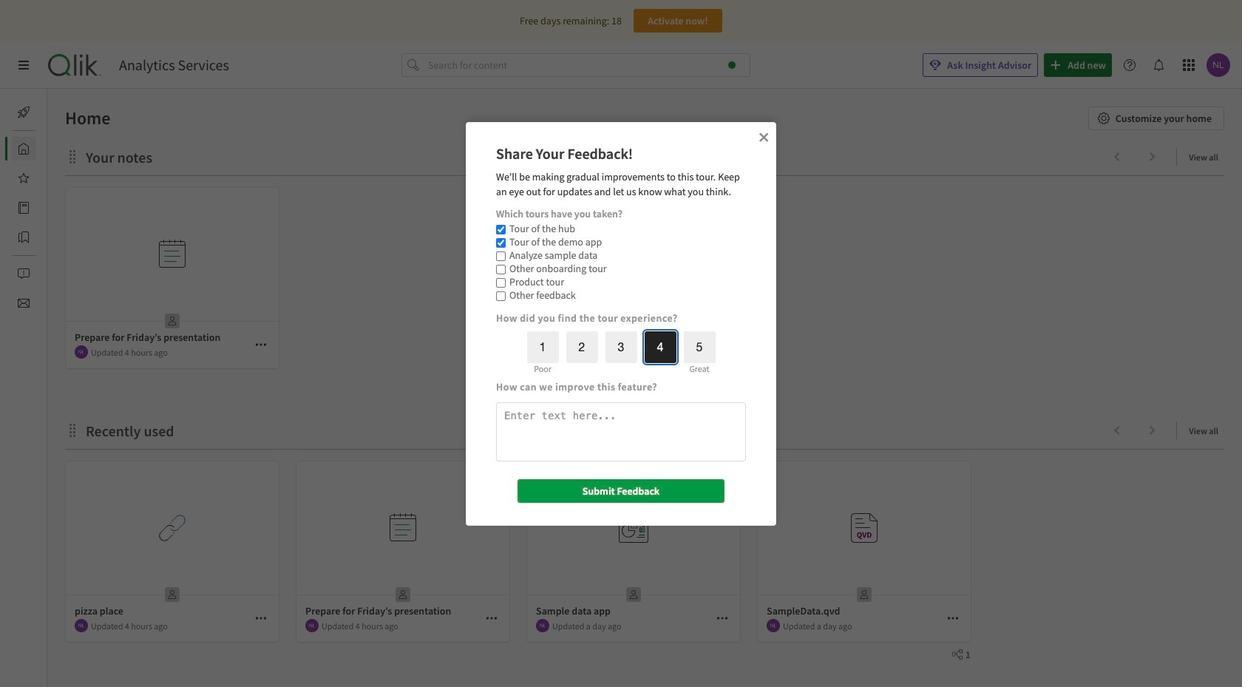 Task type: vqa. For each thing, say whether or not it's contained in the screenshot.
Toggle Formatting image
no



Task type: locate. For each thing, give the bounding box(es) containing it.
None checkbox
[[496, 265, 506, 274], [496, 278, 506, 288], [496, 291, 506, 301], [496, 265, 506, 274], [496, 278, 506, 288], [496, 291, 506, 301]]

Enter text here... text field
[[496, 402, 746, 461]]

dialog
[[466, 122, 777, 526]]

None checkbox
[[496, 225, 506, 234], [496, 238, 506, 248], [496, 251, 506, 261], [496, 225, 506, 234], [496, 238, 506, 248], [496, 251, 506, 261]]

noah lott element
[[75, 346, 88, 359], [75, 619, 88, 633], [306, 619, 319, 633], [536, 619, 550, 633], [767, 619, 781, 633]]

noah lott image
[[75, 619, 88, 633]]

favorites image
[[18, 172, 30, 184]]

open sidebar menu image
[[18, 59, 30, 71]]

option group
[[523, 332, 716, 374]]

main content
[[41, 89, 1243, 687]]

noah lott image
[[75, 346, 88, 359], [306, 619, 319, 633], [536, 619, 550, 633], [767, 619, 781, 633]]

2 move collection image from the top
[[65, 423, 80, 438]]

home image
[[18, 143, 30, 155]]

move collection image
[[65, 149, 80, 164], [65, 423, 80, 438]]

1 vertical spatial move collection image
[[65, 423, 80, 438]]

getting started image
[[18, 107, 30, 118]]

0 vertical spatial move collection image
[[65, 149, 80, 164]]

group
[[496, 222, 615, 302]]

catalog image
[[18, 202, 30, 214]]



Task type: describe. For each thing, give the bounding box(es) containing it.
analytics services element
[[119, 56, 229, 74]]

home badge image
[[729, 61, 736, 69]]

collections image
[[18, 232, 30, 243]]

subscriptions image
[[18, 297, 30, 309]]

1 move collection image from the top
[[65, 149, 80, 164]]

alerts image
[[18, 268, 30, 280]]

navigation pane element
[[0, 95, 47, 321]]



